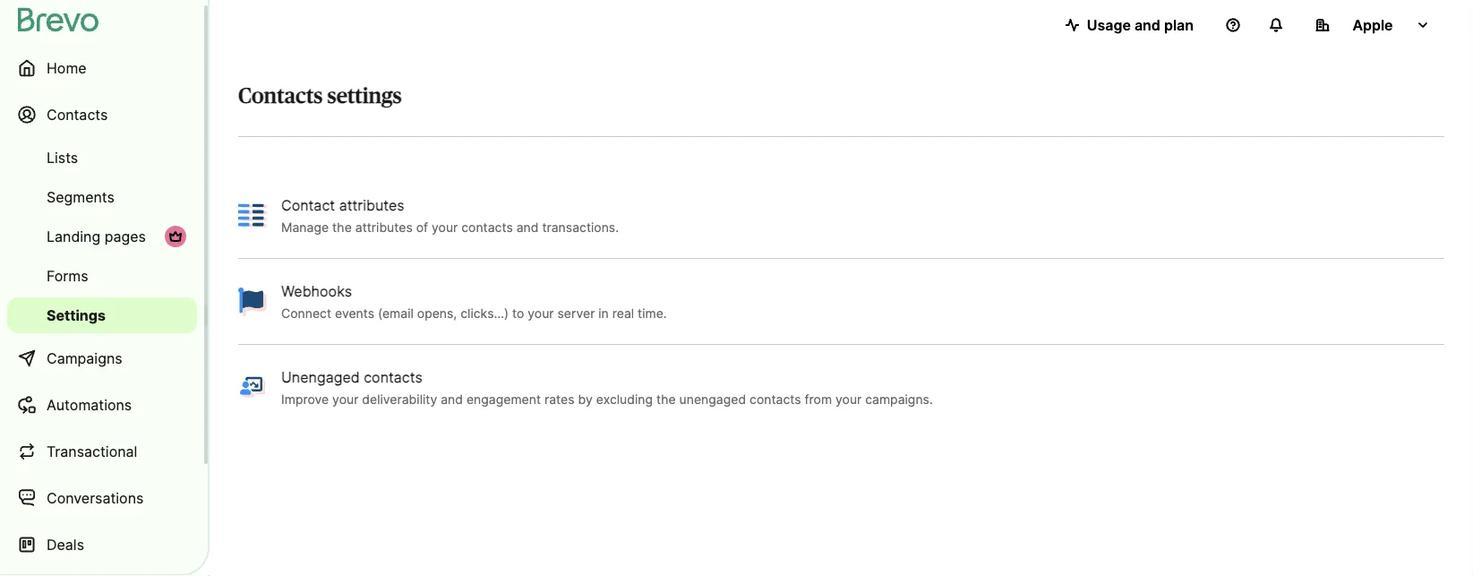 Task type: describe. For each thing, give the bounding box(es) containing it.
time.
[[638, 305, 667, 320]]

the inside "contact attributes manage the attributes of your contacts and transactions."
[[332, 219, 352, 234]]

server
[[558, 305, 595, 320]]

usage and plan button
[[1051, 7, 1209, 43]]

your down unengaged
[[332, 391, 359, 406]]

rates
[[545, 391, 575, 406]]

settings
[[47, 306, 106, 324]]

webhooks connect events (email opens, clicks…) to your server in real time.
[[281, 282, 667, 320]]

transactional
[[47, 443, 137, 460]]

transactional link
[[7, 430, 197, 473]]

home
[[47, 59, 87, 77]]

and inside "contact attributes manage the attributes of your contacts and transactions."
[[517, 219, 539, 234]]

0 horizontal spatial contacts
[[364, 368, 423, 385]]

conversations link
[[7, 477, 197, 520]]

contacts inside "contact attributes manage the attributes of your contacts and transactions."
[[462, 219, 513, 234]]

contacts for contacts
[[47, 106, 108, 123]]

0 vertical spatial attributes
[[339, 196, 405, 213]]

your inside "contact attributes manage the attributes of your contacts and transactions."
[[432, 219, 458, 234]]

landing pages link
[[7, 219, 197, 254]]

lists
[[47, 149, 78, 166]]

forms link
[[7, 258, 197, 294]]

contacts for contacts settings
[[238, 86, 323, 108]]

contacts settings
[[238, 86, 402, 108]]

and inside button
[[1135, 16, 1161, 34]]

usage and plan
[[1087, 16, 1194, 34]]

deals
[[47, 536, 84, 553]]

campaigns
[[47, 349, 122, 367]]

contacts link
[[7, 93, 197, 136]]

unengaged contacts improve your deliverability and engagement rates by excluding the unengaged contacts from your campaigns.
[[281, 368, 933, 406]]

excluding
[[596, 391, 653, 406]]

your inside webhooks connect events (email opens, clicks…) to your server in real time.
[[528, 305, 554, 320]]

conversations
[[47, 489, 144, 507]]

transactions.
[[542, 219, 619, 234]]

segments
[[47, 188, 115, 206]]

unengaged
[[281, 368, 360, 385]]

usage
[[1087, 16, 1131, 34]]

2 horizontal spatial contacts
[[750, 391, 801, 406]]

home link
[[7, 47, 197, 90]]



Task type: locate. For each thing, give the bounding box(es) containing it.
attributes left of
[[355, 219, 413, 234]]

engagement
[[467, 391, 541, 406]]

the inside unengaged contacts improve your deliverability and engagement rates by excluding the unengaged contacts from your campaigns.
[[657, 391, 676, 406]]

real
[[613, 305, 634, 320]]

your right to
[[528, 305, 554, 320]]

attributes
[[339, 196, 405, 213], [355, 219, 413, 234]]

connect
[[281, 305, 332, 320]]

contacts up "deliverability"
[[364, 368, 423, 385]]

to
[[512, 305, 524, 320]]

lists link
[[7, 140, 197, 176]]

pages
[[105, 228, 146, 245]]

contacts left from
[[750, 391, 801, 406]]

contacts up lists on the top left of page
[[47, 106, 108, 123]]

1 vertical spatial contacts
[[364, 368, 423, 385]]

events
[[335, 305, 375, 320]]

attributes right 'contact'
[[339, 196, 405, 213]]

0 vertical spatial contacts
[[462, 219, 513, 234]]

automations link
[[7, 383, 197, 426]]

your right of
[[432, 219, 458, 234]]

campaigns link
[[7, 337, 197, 380]]

deals link
[[7, 523, 197, 566]]

webhooks
[[281, 282, 352, 299]]

the right manage
[[332, 219, 352, 234]]

campaigns.
[[866, 391, 933, 406]]

of
[[416, 219, 428, 234]]

manage
[[281, 219, 329, 234]]

settings
[[327, 86, 402, 108]]

in
[[599, 305, 609, 320]]

the
[[332, 219, 352, 234], [657, 391, 676, 406]]

and left transactions.
[[517, 219, 539, 234]]

0 vertical spatial the
[[332, 219, 352, 234]]

plan
[[1165, 16, 1194, 34]]

contacts
[[238, 86, 323, 108], [47, 106, 108, 123]]

from
[[805, 391, 832, 406]]

1 horizontal spatial the
[[657, 391, 676, 406]]

left___rvooi image
[[168, 229, 183, 244]]

(email
[[378, 305, 414, 320]]

2 vertical spatial and
[[441, 391, 463, 406]]

contacts
[[462, 219, 513, 234], [364, 368, 423, 385], [750, 391, 801, 406]]

by
[[578, 391, 593, 406]]

and left the plan
[[1135, 16, 1161, 34]]

contacts right of
[[462, 219, 513, 234]]

landing
[[47, 228, 101, 245]]

settings link
[[7, 297, 197, 333]]

deliverability
[[362, 391, 437, 406]]

2 vertical spatial contacts
[[750, 391, 801, 406]]

your right from
[[836, 391, 862, 406]]

0 horizontal spatial contacts
[[47, 106, 108, 123]]

forms
[[47, 267, 88, 284]]

1 horizontal spatial and
[[517, 219, 539, 234]]

apple button
[[1302, 7, 1445, 43]]

contacts left settings at top
[[238, 86, 323, 108]]

0 horizontal spatial the
[[332, 219, 352, 234]]

apple
[[1353, 16, 1394, 34]]

and inside unengaged contacts improve your deliverability and engagement rates by excluding the unengaged contacts from your campaigns.
[[441, 391, 463, 406]]

and
[[1135, 16, 1161, 34], [517, 219, 539, 234], [441, 391, 463, 406]]

2 horizontal spatial and
[[1135, 16, 1161, 34]]

1 horizontal spatial contacts
[[238, 86, 323, 108]]

and left engagement
[[441, 391, 463, 406]]

automations
[[47, 396, 132, 413]]

the right excluding at the bottom of page
[[657, 391, 676, 406]]

unengaged
[[680, 391, 746, 406]]

improve
[[281, 391, 329, 406]]

opens,
[[417, 305, 457, 320]]

contact attributes manage the attributes of your contacts and transactions.
[[281, 196, 619, 234]]

clicks…)
[[461, 305, 509, 320]]

0 vertical spatial and
[[1135, 16, 1161, 34]]

your
[[432, 219, 458, 234], [528, 305, 554, 320], [332, 391, 359, 406], [836, 391, 862, 406]]

landing pages
[[47, 228, 146, 245]]

1 vertical spatial the
[[657, 391, 676, 406]]

1 horizontal spatial contacts
[[462, 219, 513, 234]]

segments link
[[7, 179, 197, 215]]

1 vertical spatial attributes
[[355, 219, 413, 234]]

0 horizontal spatial and
[[441, 391, 463, 406]]

1 vertical spatial and
[[517, 219, 539, 234]]

contact
[[281, 196, 335, 213]]



Task type: vqa. For each thing, say whether or not it's contained in the screenshot.
your
yes



